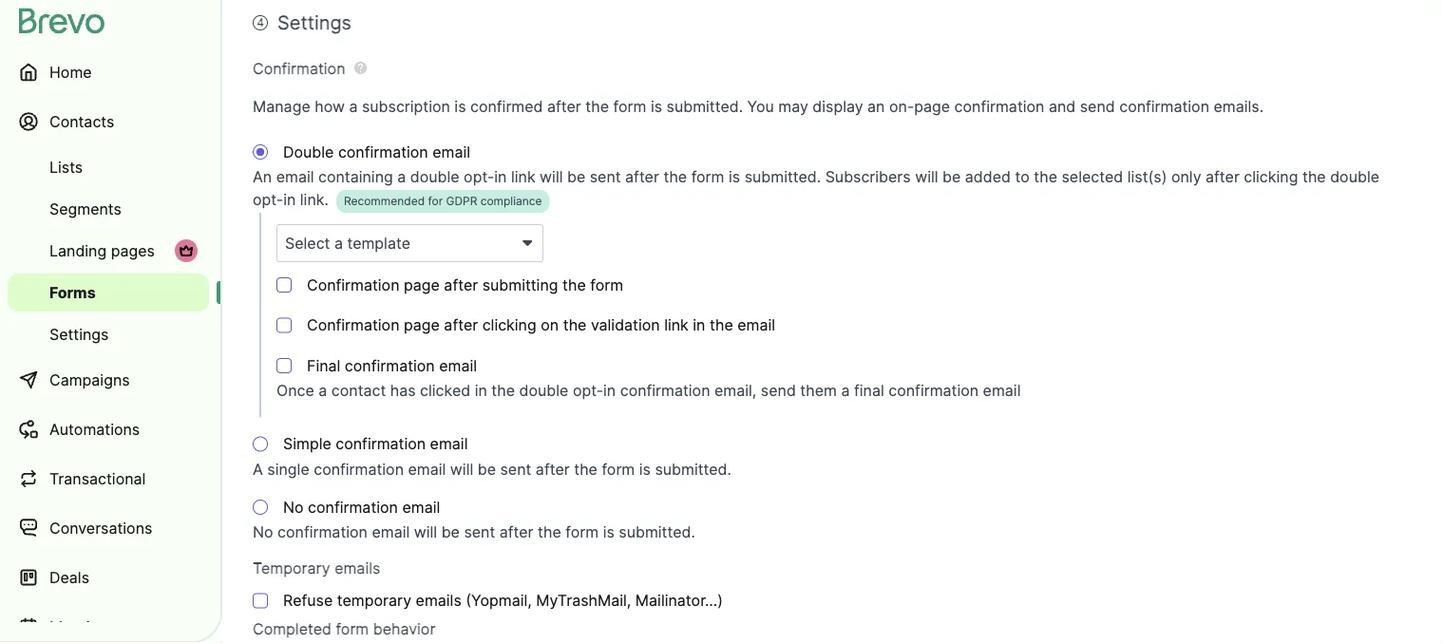 Task type: vqa. For each thing, say whether or not it's contained in the screenshot.
12/19/2022
no



Task type: describe. For each thing, give the bounding box(es) containing it.
validation
[[591, 316, 660, 334]]

link.
[[300, 191, 329, 209]]

refuse temporary emails (yopmail, mytrashmail, mailinator…)
[[283, 591, 723, 610]]

completed
[[253, 620, 332, 638]]

confirmation page after submitting the form
[[307, 276, 623, 294]]

settings link
[[8, 315, 209, 353]]

in left link. on the left
[[283, 191, 296, 209]]

will up "compliance"
[[540, 168, 563, 186]]

will right subscribers
[[915, 168, 938, 186]]

once
[[276, 381, 314, 400]]

temporary
[[337, 591, 411, 610]]

no confirmation email
[[283, 498, 440, 516]]

subscribers
[[825, 168, 911, 186]]

simple confirmation email
[[283, 435, 468, 453]]

to
[[1015, 168, 1030, 186]]

in up "compliance"
[[494, 168, 507, 186]]

submitting
[[482, 276, 558, 294]]

compliance
[[481, 194, 542, 208]]

how
[[315, 97, 345, 115]]

containing
[[318, 168, 393, 186]]

1 horizontal spatial send
[[1080, 97, 1115, 115]]

display
[[813, 97, 863, 115]]

submitted. up mailinator…)
[[619, 523, 695, 542]]

selected
[[1062, 168, 1123, 186]]

added
[[965, 168, 1011, 186]]

1 horizontal spatial sent
[[500, 460, 531, 478]]

lists
[[49, 158, 83, 176]]

temporary emails
[[253, 559, 380, 578]]

confirmation for confirmation page after clicking on the validation link in the email
[[307, 316, 400, 334]]

forms
[[49, 283, 96, 302]]

contacts link
[[8, 99, 209, 144]]

0 horizontal spatial emails
[[335, 559, 380, 578]]

an email containing a double opt-in link will be sent after the form is submitted. subscribers will be added to the selected list(s) only after clicking the double opt-in link.
[[253, 168, 1380, 209]]

an
[[253, 168, 272, 186]]

behavior
[[373, 620, 436, 638]]

submitted. left you
[[667, 97, 743, 115]]

mytrashmail,
[[536, 591, 631, 610]]

landing pages link
[[8, 232, 209, 270]]

1 horizontal spatial emails
[[416, 591, 462, 610]]

segments link
[[8, 190, 209, 228]]

recommended
[[344, 194, 425, 208]]

forms link
[[8, 274, 209, 312]]

campaigns link
[[8, 357, 209, 403]]

a inside "an email containing a double opt-in link will be sent after the form is submitted. subscribers will be added to the selected list(s) only after clicking the double opt-in link."
[[397, 168, 406, 186]]

double
[[283, 143, 334, 161]]

in down validation
[[603, 381, 616, 400]]

final confirmation email
[[307, 356, 477, 375]]

4
[[257, 16, 264, 29]]

deals link
[[8, 555, 209, 600]]

clicking inside "an email containing a double opt-in link will be sent after the form is submitted. subscribers will be added to the selected list(s) only after clicking the double opt-in link."
[[1244, 168, 1298, 186]]

2 vertical spatial opt-
[[573, 381, 603, 400]]

form inside "an email containing a double opt-in link will be sent after the form is submitted. subscribers will be added to the selected list(s) only after clicking the double opt-in link."
[[691, 168, 724, 186]]

confirmation for confirmation page after submitting the form
[[307, 276, 400, 294]]

single
[[267, 460, 309, 478]]

transactional
[[49, 469, 146, 488]]

lists link
[[8, 148, 209, 186]]

subscription
[[362, 97, 450, 115]]

confirmation for confirmation
[[253, 59, 345, 77]]

submitted. down email,
[[655, 460, 732, 478]]

1 horizontal spatial opt-
[[464, 168, 494, 186]]

and
[[1049, 97, 1076, 115]]

0 horizontal spatial opt-
[[253, 191, 283, 209]]

a
[[253, 460, 263, 478]]

refuse
[[283, 591, 333, 610]]

no for no confirmation email will be sent after the form is submitted.
[[253, 523, 273, 542]]

only
[[1171, 168, 1201, 186]]

pages
[[111, 241, 155, 260]]

temporary
[[253, 559, 330, 578]]



Task type: locate. For each thing, give the bounding box(es) containing it.
final
[[854, 381, 884, 400]]

once a contact has clicked in the double opt-in confirmation email, send them a final confirmation email
[[276, 381, 1021, 400]]

may
[[778, 97, 808, 115]]

1 vertical spatial confirmation
[[307, 276, 400, 294]]

link for in
[[664, 316, 689, 334]]

landing
[[49, 241, 107, 260]]

send left them
[[761, 381, 796, 400]]

0 vertical spatial emails
[[335, 559, 380, 578]]

1 horizontal spatial no
[[283, 498, 304, 516]]

0 vertical spatial clicking
[[1244, 168, 1298, 186]]

confirmation page after clicking on the validation link in the email
[[307, 316, 775, 334]]

settings inside 'link'
[[49, 325, 109, 343]]

automations
[[49, 420, 140, 438]]

for
[[428, 194, 443, 208]]

is inside "an email containing a double opt-in link will be sent after the form is submitted. subscribers will be added to the selected list(s) only after clicking the double opt-in link."
[[729, 168, 740, 186]]

send
[[1080, 97, 1115, 115], [761, 381, 796, 400]]

page
[[914, 97, 950, 115], [404, 276, 440, 294], [404, 316, 440, 334]]

page right an
[[914, 97, 950, 115]]

0 vertical spatial page
[[914, 97, 950, 115]]

clicking left on
[[482, 316, 537, 334]]

final
[[307, 356, 340, 375]]

0 horizontal spatial settings
[[49, 325, 109, 343]]

is
[[454, 97, 466, 115], [651, 97, 662, 115], [729, 168, 740, 186], [639, 460, 651, 478], [603, 523, 615, 542]]

2 vertical spatial confirmation
[[307, 316, 400, 334]]

settings
[[277, 11, 352, 34], [49, 325, 109, 343]]

link
[[511, 168, 535, 186], [664, 316, 689, 334]]

opt-
[[464, 168, 494, 186], [253, 191, 283, 209], [573, 381, 603, 400]]

confirmed
[[470, 97, 543, 115]]

(yopmail,
[[466, 591, 532, 610]]

0 vertical spatial sent
[[590, 168, 621, 186]]

contact
[[331, 381, 386, 400]]

after
[[547, 97, 581, 115], [625, 168, 659, 186], [1206, 168, 1240, 186], [444, 276, 478, 294], [444, 316, 478, 334], [536, 460, 570, 478], [500, 523, 534, 542]]

0 horizontal spatial double
[[410, 168, 459, 186]]

email inside "an email containing a double opt-in link will be sent after the form is submitted. subscribers will be added to the selected list(s) only after clicking the double opt-in link."
[[276, 168, 314, 186]]

email,
[[715, 381, 757, 400]]

left___rvooi image
[[179, 243, 194, 258]]

campaigns
[[49, 371, 130, 389]]

opt- down validation
[[573, 381, 603, 400]]

0 vertical spatial opt-
[[464, 168, 494, 186]]

1 vertical spatial opt-
[[253, 191, 283, 209]]

link for will
[[511, 168, 535, 186]]

settings down forms
[[49, 325, 109, 343]]

them
[[800, 381, 837, 400]]

clicked
[[420, 381, 470, 400]]

emails up temporary
[[335, 559, 380, 578]]

link up "compliance"
[[511, 168, 535, 186]]

no for no confirmation email
[[283, 498, 304, 516]]

sent inside "an email containing a double opt-in link will be sent after the form is submitted. subscribers will be added to the selected list(s) only after clicking the double opt-in link."
[[590, 168, 621, 186]]

a left final
[[841, 381, 850, 400]]

1 vertical spatial clicking
[[482, 316, 537, 334]]

1 horizontal spatial link
[[664, 316, 689, 334]]

2 vertical spatial page
[[404, 316, 440, 334]]

send right and
[[1080, 97, 1115, 115]]

confirmation
[[253, 59, 345, 77], [307, 276, 400, 294], [307, 316, 400, 334]]

2 vertical spatial sent
[[464, 523, 495, 542]]

sent
[[590, 168, 621, 186], [500, 460, 531, 478], [464, 523, 495, 542]]

conversations link
[[8, 505, 209, 551]]

0 horizontal spatial link
[[511, 168, 535, 186]]

no down single
[[283, 498, 304, 516]]

simple
[[283, 435, 331, 453]]

1 vertical spatial no
[[253, 523, 273, 542]]

link inside "an email containing a double opt-in link will be sent after the form is submitted. subscribers will be added to the selected list(s) only after clicking the double opt-in link."
[[511, 168, 535, 186]]

form
[[613, 97, 646, 115], [691, 168, 724, 186], [590, 276, 623, 294], [602, 460, 635, 478], [566, 523, 599, 542], [336, 620, 369, 638]]

a down the final
[[319, 381, 327, 400]]

meetings link
[[8, 604, 209, 643]]

home
[[49, 63, 92, 81]]

0 vertical spatial confirmation
[[253, 59, 345, 77]]

mailinator…)
[[635, 591, 723, 610]]

be
[[567, 168, 586, 186], [943, 168, 961, 186], [478, 460, 496, 478], [441, 523, 460, 542]]

contacts
[[49, 112, 114, 131]]

settings right the "4"
[[277, 11, 352, 34]]

email
[[433, 143, 470, 161], [276, 168, 314, 186], [738, 316, 775, 334], [439, 356, 477, 375], [983, 381, 1021, 400], [430, 435, 468, 453], [408, 460, 446, 478], [402, 498, 440, 516], [372, 523, 410, 542]]

will up no confirmation email will be sent after the form is submitted. on the bottom left of page
[[450, 460, 473, 478]]

submitted.
[[667, 97, 743, 115], [745, 168, 821, 186], [655, 460, 732, 478], [619, 523, 695, 542]]

link right validation
[[664, 316, 689, 334]]

has
[[390, 381, 416, 400]]

manage
[[253, 97, 310, 115]]

page for confirmation page after clicking on the validation link in the email
[[404, 316, 440, 334]]

on-
[[889, 97, 914, 115]]

2 horizontal spatial opt-
[[573, 381, 603, 400]]

1 vertical spatial send
[[761, 381, 796, 400]]

clicking down emails.
[[1244, 168, 1298, 186]]

conversations
[[49, 519, 152, 537]]

a right how
[[349, 97, 358, 115]]

page up final confirmation email
[[404, 316, 440, 334]]

in right validation
[[693, 316, 705, 334]]

2 horizontal spatial sent
[[590, 168, 621, 186]]

meetings
[[49, 618, 116, 636]]

a single confirmation email will be sent after the form is submitted.
[[253, 460, 732, 478]]

opt- down an
[[253, 191, 283, 209]]

0 vertical spatial link
[[511, 168, 535, 186]]

no confirmation email will be sent after the form is submitted.
[[253, 523, 695, 542]]

1 horizontal spatial settings
[[277, 11, 352, 34]]

will down "no confirmation email" at the bottom of the page
[[414, 523, 437, 542]]

0 horizontal spatial send
[[761, 381, 796, 400]]

1 vertical spatial sent
[[500, 460, 531, 478]]

1 vertical spatial settings
[[49, 325, 109, 343]]

0 vertical spatial settings
[[277, 11, 352, 34]]

confirmation
[[954, 97, 1045, 115], [1119, 97, 1210, 115], [338, 143, 428, 161], [345, 356, 435, 375], [620, 381, 710, 400], [889, 381, 979, 400], [336, 435, 426, 453], [314, 460, 404, 478], [308, 498, 398, 516], [278, 523, 368, 542]]

emails up behavior
[[416, 591, 462, 610]]

transactional link
[[8, 456, 209, 502]]

an
[[868, 97, 885, 115]]

you
[[747, 97, 774, 115]]

clicking
[[1244, 168, 1298, 186], [482, 316, 537, 334]]

0 vertical spatial send
[[1080, 97, 1115, 115]]

0 horizontal spatial sent
[[464, 523, 495, 542]]

submitted. inside "an email containing a double opt-in link will be sent after the form is submitted. subscribers will be added to the selected list(s) only after clicking the double opt-in link."
[[745, 168, 821, 186]]

page down for in the top of the page
[[404, 276, 440, 294]]

no up the "temporary"
[[253, 523, 273, 542]]

list(s)
[[1128, 168, 1167, 186]]

opt- up gdpr at left
[[464, 168, 494, 186]]

submitted. down may
[[745, 168, 821, 186]]

on
[[541, 316, 559, 334]]

1 vertical spatial page
[[404, 276, 440, 294]]

emails.
[[1214, 97, 1264, 115]]

0 vertical spatial no
[[283, 498, 304, 516]]

landing pages
[[49, 241, 155, 260]]

double
[[410, 168, 459, 186], [1330, 168, 1380, 186], [519, 381, 569, 400]]

1 horizontal spatial clicking
[[1244, 168, 1298, 186]]

will
[[540, 168, 563, 186], [915, 168, 938, 186], [450, 460, 473, 478], [414, 523, 437, 542]]

gdpr
[[446, 194, 477, 208]]

manage how a subscription is confirmed after the form is submitted. you may display an on-page confirmation and send confirmation emails.
[[253, 97, 1264, 115]]

2 horizontal spatial double
[[1330, 168, 1380, 186]]

1 vertical spatial emails
[[416, 591, 462, 610]]

recommended for gdpr compliance
[[344, 194, 542, 208]]

1 horizontal spatial double
[[519, 381, 569, 400]]

segments
[[49, 200, 122, 218]]

in right clicked
[[475, 381, 487, 400]]

page for confirmation page after submitting the form
[[404, 276, 440, 294]]

double confirmation email
[[283, 143, 470, 161]]

a up recommended
[[397, 168, 406, 186]]

completed form behavior
[[253, 620, 436, 638]]

1 vertical spatial link
[[664, 316, 689, 334]]

0 horizontal spatial no
[[253, 523, 273, 542]]

deals
[[49, 568, 89, 587]]

home link
[[8, 49, 209, 95]]

0 horizontal spatial clicking
[[482, 316, 537, 334]]

automations link
[[8, 407, 209, 452]]

no
[[283, 498, 304, 516], [253, 523, 273, 542]]



